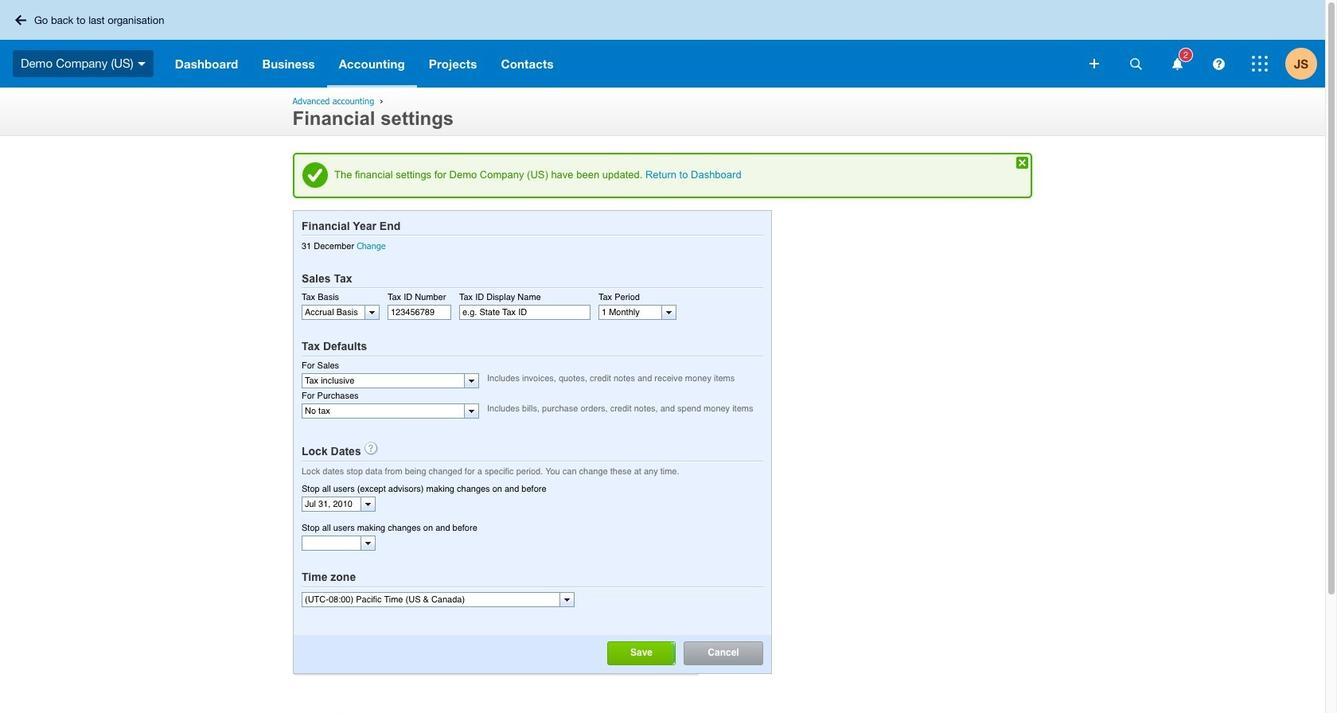 Task type: locate. For each thing, give the bounding box(es) containing it.
banner
[[0, 0, 1326, 88]]

svg image
[[1130, 58, 1142, 70], [1213, 58, 1225, 70]]

what's this? image
[[364, 442, 378, 456]]

1 svg image from the left
[[1130, 58, 1142, 70]]

None text field
[[388, 305, 451, 320], [303, 306, 365, 319], [600, 306, 662, 319], [303, 404, 464, 418], [303, 498, 361, 511], [388, 305, 451, 320], [303, 306, 365, 319], [600, 306, 662, 319], [303, 404, 464, 418], [303, 498, 361, 511]]

svg image
[[15, 15, 26, 25], [1253, 56, 1268, 72], [1172, 58, 1183, 70], [1090, 59, 1100, 68], [138, 62, 145, 66]]

1 horizontal spatial svg image
[[1213, 58, 1225, 70]]

2 svg image from the left
[[1213, 58, 1225, 70]]

0 horizontal spatial svg image
[[1130, 58, 1142, 70]]

None text field
[[459, 305, 591, 320], [303, 374, 464, 388], [303, 537, 361, 550], [303, 593, 560, 606], [459, 305, 591, 320], [303, 374, 464, 388], [303, 537, 361, 550], [303, 593, 560, 606]]



Task type: vqa. For each thing, say whether or not it's contained in the screenshot.
text box
yes



